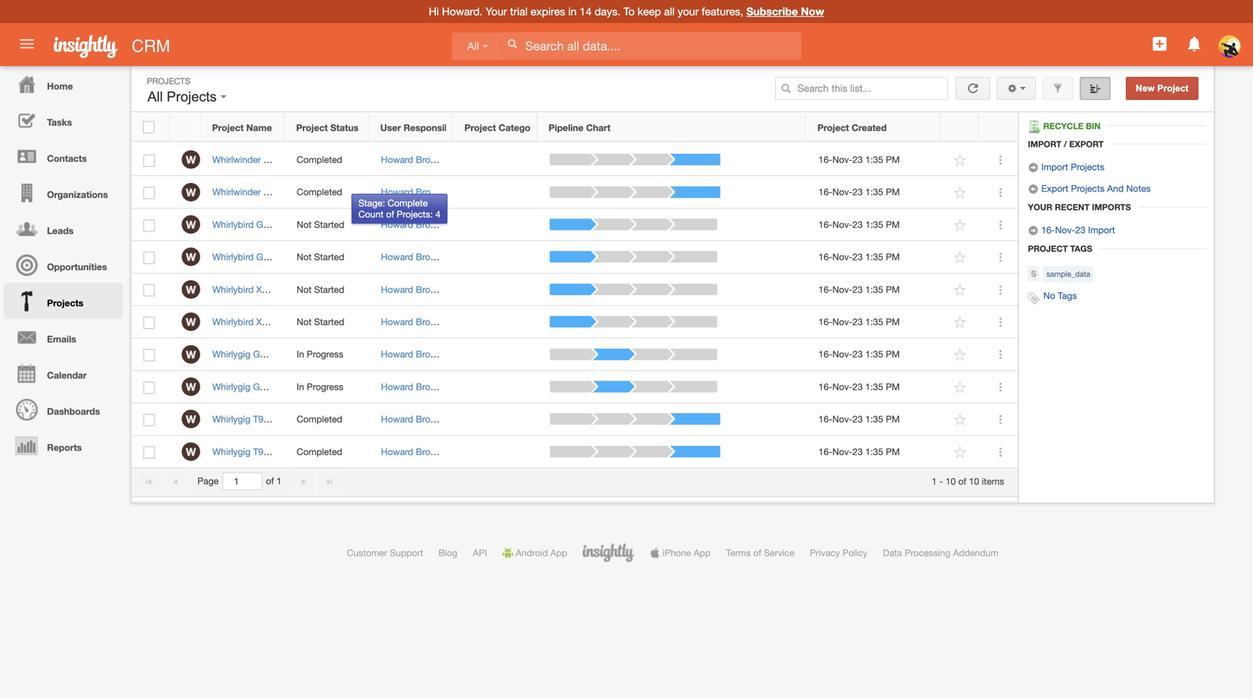 Task type: locate. For each thing, give the bounding box(es) containing it.
3 follow image from the top
[[954, 250, 968, 265]]

2 started from the top
[[314, 251, 345, 262]]

1 vertical spatial x520
[[264, 187, 285, 197]]

howard brown for martin
[[381, 251, 443, 262]]

3 howard from the top
[[381, 219, 414, 230]]

1 follow image from the top
[[954, 153, 968, 168]]

9 16-nov-23 1:35 pm from the top
[[819, 414, 900, 424]]

industries for wayne
[[326, 446, 367, 457]]

1 follow image from the top
[[954, 218, 968, 233]]

project for project name
[[212, 122, 244, 133]]

nov- for mills
[[833, 187, 853, 197]]

completed cell down whirlygig t920 - nakatomi trading corp. - samantha wright
[[285, 436, 369, 468]]

4 whirlygig from the top
[[213, 446, 251, 457]]

nov-
[[833, 154, 853, 165], [833, 187, 853, 197], [833, 219, 853, 230], [1056, 224, 1076, 235], [833, 251, 853, 262], [833, 284, 853, 295], [833, 316, 853, 327], [833, 349, 853, 360], [833, 381, 853, 392], [833, 414, 853, 424], [833, 446, 853, 457]]

1 left items
[[932, 476, 937, 486]]

industries down 'systems'
[[330, 316, 370, 327]]

5 brown from the top
[[416, 284, 443, 295]]

- left nakatomi
[[276, 414, 280, 424]]

not started cell up whirlygig g250 - jakubowski llc - barbara lane link
[[285, 306, 369, 338]]

allen
[[402, 154, 423, 165]]

howard down samantha
[[381, 446, 414, 457]]

3 follow image from the top
[[954, 315, 968, 330]]

contacts link
[[4, 138, 123, 175]]

10 brown from the top
[[416, 446, 443, 457]]

2 brown from the top
[[416, 187, 443, 197]]

5 w row from the top
[[131, 274, 1019, 306]]

export down bin
[[1070, 139, 1104, 149]]

2 10 from the left
[[970, 476, 980, 486]]

systems
[[333, 284, 369, 295]]

w link for whirlygig g250 - jakubowski llc - barbara lane
[[182, 345, 200, 363]]

cynthia
[[368, 154, 400, 165]]

brown up miyazaki
[[416, 414, 443, 424]]

0 vertical spatial whirlwinder
[[213, 154, 261, 165]]

4 16-nov-23 1:35 pm from the top
[[819, 251, 900, 262]]

navigation
[[0, 66, 123, 464]]

1 horizontal spatial 1
[[932, 476, 937, 486]]

completed down whirlygig t920 - nakatomi trading corp. - samantha wright
[[297, 446, 343, 457]]

howard brown link for lane
[[381, 349, 443, 360]]

circle arrow right image
[[1029, 162, 1039, 173]]

0 vertical spatial oceanic
[[293, 154, 327, 165]]

x250
[[256, 284, 277, 295], [256, 316, 277, 327]]

your down circle arrow left image
[[1029, 202, 1053, 212]]

1 howard brown from the top
[[381, 154, 443, 165]]

16-nov-23 1:35 pm cell for samantha
[[807, 403, 942, 436]]

2 column header from the left
[[941, 113, 979, 142]]

all for all
[[467, 40, 479, 52]]

completed for cynthia
[[297, 154, 343, 165]]

6 16-nov-23 1:35 pm cell from the top
[[807, 306, 942, 338]]

4 16-nov-23 1:35 pm cell from the top
[[807, 241, 942, 274]]

3 w row from the top
[[131, 209, 1019, 241]]

x250 for cyberdyne
[[256, 284, 277, 295]]

6 howard brown from the top
[[381, 316, 443, 327]]

10 pm from the top
[[886, 446, 900, 457]]

5 howard from the top
[[381, 284, 414, 295]]

w for whirlwinder x520 - oceanic airlines - cynthia allen
[[186, 153, 196, 166]]

w for whirlybird x250 - warbucks industries - carlos smith
[[186, 316, 196, 328]]

2 1:35 from the top
[[866, 187, 884, 197]]

whirlygig
[[213, 349, 251, 360], [213, 381, 251, 392], [213, 414, 251, 424], [213, 446, 251, 457]]

projects up your recent imports
[[1072, 183, 1105, 194]]

16-nov-23 1:35 pm cell for martin
[[807, 241, 942, 274]]

0 vertical spatial t920
[[253, 414, 274, 424]]

follow image for whirlygig g250 - jakubowski llc - barbara lane
[[954, 348, 968, 362]]

1 completed from the top
[[297, 154, 343, 165]]

home
[[47, 81, 73, 91]]

1:35 for smith
[[866, 316, 884, 327]]

3 whirlygig from the top
[[213, 414, 251, 424]]

no tags
[[1044, 290, 1078, 301]]

6 follow image from the top
[[954, 413, 968, 427]]

in progress cell
[[285, 338, 369, 371], [285, 371, 369, 403]]

your
[[486, 5, 507, 18], [1029, 202, 1053, 212]]

w row
[[131, 144, 1019, 176], [131, 176, 1019, 209], [131, 209, 1019, 241], [131, 241, 1019, 274], [131, 274, 1019, 306], [131, 306, 1019, 338], [131, 338, 1019, 371], [131, 371, 1019, 403], [131, 403, 1019, 436], [131, 436, 1019, 468]]

service
[[764, 547, 795, 558]]

1 vertical spatial x250
[[256, 316, 277, 327]]

1 vertical spatial g950
[[256, 251, 279, 262]]

started left the tina
[[314, 251, 345, 262]]

4 started from the top
[[314, 316, 345, 327]]

brown down complete
[[416, 219, 443, 230]]

5 1:35 from the top
[[866, 284, 884, 295]]

column header
[[170, 113, 201, 142], [941, 113, 979, 142], [979, 113, 1018, 142]]

import / export
[[1029, 139, 1104, 149]]

jakubowski
[[284, 349, 333, 360]]

whirlwinder
[[213, 154, 261, 165], [213, 187, 261, 197]]

5 howard brown link from the top
[[381, 284, 443, 295]]

completed cell down 'whirlwinder x520 - oceanic airlines - cynthia allen' link
[[285, 176, 369, 209]]

corp. right sirius
[[313, 251, 336, 262]]

7 16-nov-23 1:35 pm cell from the top
[[807, 338, 942, 371]]

x520 down name
[[264, 154, 285, 165]]

9 brown from the top
[[416, 414, 443, 424]]

howard brown link up mills
[[381, 154, 443, 165]]

not started up whirlybird x250 - warbucks industries - carlos smith
[[297, 284, 345, 295]]

8 16-nov-23 1:35 pm cell from the top
[[807, 371, 942, 403]]

2 not from the top
[[297, 251, 312, 262]]

whirlwinder down project name
[[213, 154, 261, 165]]

howard brown for mills
[[381, 187, 443, 197]]

warbucks for t920
[[283, 446, 324, 457]]

howard brown up mills
[[381, 154, 443, 165]]

0 vertical spatial all
[[467, 40, 479, 52]]

howard brown up the smith
[[381, 284, 443, 295]]

7 1:35 from the top
[[866, 349, 884, 360]]

refresh list image
[[966, 83, 981, 93]]

howard brown link down complete
[[381, 219, 443, 230]]

x250 left cyberdyne
[[256, 284, 277, 295]]

1 vertical spatial all
[[148, 89, 163, 105]]

started for systems
[[314, 284, 345, 295]]

all inside "button"
[[148, 89, 163, 105]]

projects up export projects and notes link
[[1072, 161, 1105, 172]]

howard brown link up complete
[[381, 187, 443, 197]]

g950 for globex
[[256, 219, 279, 230]]

0 vertical spatial g250
[[253, 349, 276, 360]]

corp.
[[313, 251, 336, 262], [372, 284, 395, 295], [358, 414, 381, 424]]

1 horizontal spatial app
[[694, 547, 711, 558]]

all
[[467, 40, 479, 52], [148, 89, 163, 105]]

whirlwinder for whirlwinder x520 - oceanic airlines - cynthia allen
[[213, 154, 261, 165]]

16-nov-23 1:35 pm cell for lane
[[807, 338, 942, 371]]

7 howard brown link from the top
[[381, 349, 443, 360]]

privacy
[[810, 547, 841, 558]]

app
[[551, 547, 568, 558], [694, 547, 711, 558]]

10 howard from the top
[[381, 446, 414, 457]]

10
[[946, 476, 956, 486], [970, 476, 980, 486]]

3 not started from the top
[[297, 284, 345, 295]]

of right count
[[386, 209, 394, 219]]

completed for wayne
[[297, 446, 343, 457]]

2 not started cell from the top
[[285, 241, 369, 274]]

1 vertical spatial whirlwinder
[[213, 187, 261, 197]]

follow image
[[954, 218, 968, 233], [954, 283, 968, 297], [954, 315, 968, 330], [954, 445, 968, 460]]

- left "globex"
[[281, 219, 285, 230]]

circle arrow right image
[[1029, 225, 1039, 236]]

0 vertical spatial airlines
[[330, 154, 360, 165]]

1 w from the top
[[186, 153, 196, 166]]

2 in from the top
[[297, 381, 304, 392]]

16-nov-23 1:35 pm for lane
[[819, 349, 900, 360]]

t920 up of 1
[[253, 446, 274, 457]]

completed for -
[[297, 414, 343, 424]]

1 vertical spatial import
[[1042, 161, 1069, 172]]

all down howard.
[[467, 40, 479, 52]]

3 16-nov-23 1:35 pm cell from the top
[[807, 209, 942, 241]]

not
[[297, 219, 312, 230], [297, 251, 312, 262], [297, 284, 312, 295], [297, 316, 312, 327]]

2 cell from the top
[[454, 176, 538, 209]]

6 pm from the top
[[886, 316, 900, 327]]

whirlygig g250 - jakubowski llc - barbara lane link
[[213, 349, 425, 360]]

keep
[[638, 5, 662, 18]]

2 vertical spatial import
[[1089, 224, 1116, 235]]

pm
[[886, 154, 900, 165], [886, 187, 900, 197], [886, 219, 900, 230], [886, 251, 900, 262], [886, 284, 900, 295], [886, 316, 900, 327], [886, 349, 900, 360], [886, 381, 900, 392], [886, 414, 900, 424], [886, 446, 900, 457]]

whirlwinder x520 - warbucks industries - roger mills
[[213, 187, 432, 197]]

None checkbox
[[143, 187, 155, 199], [143, 252, 155, 264], [143, 349, 155, 361], [143, 446, 155, 459], [143, 187, 155, 199], [143, 252, 155, 264], [143, 349, 155, 361], [143, 446, 155, 459]]

whirlygig g250 - oceanic airlines - mark sakda
[[213, 381, 409, 392]]

oceanic up nakatomi
[[284, 381, 318, 392]]

2 vertical spatial industries
[[326, 446, 367, 457]]

1 field
[[223, 473, 262, 489]]

- left cynthia
[[362, 154, 366, 165]]

howard brown for samantha
[[381, 414, 443, 424]]

progress down the "whirlybird x250 - warbucks industries - carlos smith" "link"
[[307, 349, 344, 360]]

not started cell
[[285, 209, 369, 241], [285, 241, 369, 274], [285, 274, 369, 306], [285, 306, 369, 338]]

howard brown up complete
[[381, 187, 443, 197]]

4 follow image from the top
[[954, 445, 968, 460]]

industries down whirlygig t920 - nakatomi trading corp. - samantha wright link at the bottom
[[326, 446, 367, 457]]

4 not started from the top
[[297, 316, 345, 327]]

1 vertical spatial your
[[1029, 202, 1053, 212]]

16-nov-23 1:35 pm cell
[[807, 144, 942, 176], [807, 176, 942, 209], [807, 209, 942, 241], [807, 241, 942, 274], [807, 274, 942, 306], [807, 306, 942, 338], [807, 338, 942, 371], [807, 371, 942, 403], [807, 403, 942, 436], [807, 436, 942, 468]]

projects up all projects
[[147, 76, 191, 86]]

8 cell from the top
[[454, 371, 538, 403]]

2 howard from the top
[[381, 187, 414, 197]]

project left category
[[465, 122, 496, 133]]

completed cell up whirlwinder x520 - warbucks industries - roger mills link
[[285, 144, 369, 176]]

brown right sakda
[[416, 381, 443, 392]]

1 vertical spatial oceanic
[[284, 381, 318, 392]]

whirlybird for whirlybird x250 - cyberdyne systems corp. - nicole gomez
[[213, 284, 254, 295]]

6 brown from the top
[[416, 316, 443, 327]]

cyberdyne
[[286, 284, 331, 295]]

2 in progress cell from the top
[[285, 371, 369, 403]]

not started cell for -
[[285, 209, 369, 241]]

oceanic up whirlwinder x520 - warbucks industries - roger mills
[[293, 154, 327, 165]]

completed down whirlygig g250 - oceanic airlines - mark sakda link
[[297, 414, 343, 424]]

7 howard from the top
[[381, 349, 414, 360]]

cell for lane
[[454, 338, 538, 371]]

1 not started from the top
[[297, 219, 345, 230]]

g250 down whirlygig g250 - jakubowski llc - barbara lane
[[253, 381, 276, 392]]

circle arrow left image
[[1029, 184, 1039, 194]]

cell
[[454, 144, 538, 176], [454, 176, 538, 209], [454, 209, 538, 241], [454, 241, 538, 274], [454, 274, 538, 306], [454, 306, 538, 338], [454, 338, 538, 371], [454, 371, 538, 403], [454, 403, 538, 436], [454, 436, 538, 468]]

whirlybird x250 - warbucks industries - carlos smith
[[213, 316, 432, 327]]

import down imports
[[1089, 224, 1116, 235]]

2 progress from the top
[[307, 381, 344, 392]]

dashboards link
[[4, 391, 123, 427]]

howard for martin
[[381, 251, 414, 262]]

2 vertical spatial warbucks
[[283, 446, 324, 457]]

1:35 for lane
[[866, 349, 884, 360]]

progress for jakubowski
[[307, 349, 344, 360]]

w link for whirlwinder x520 - warbucks industries - roger mills
[[182, 183, 200, 201]]

follow image
[[954, 153, 968, 168], [954, 185, 968, 200], [954, 250, 968, 265], [954, 348, 968, 362], [954, 380, 968, 395], [954, 413, 968, 427]]

follow image for whirlygig t920 - nakatomi trading corp. - samantha wright
[[954, 413, 968, 427]]

7 howard brown from the top
[[381, 349, 443, 360]]

howard brown
[[381, 154, 443, 165], [381, 187, 443, 197], [381, 219, 443, 230], [381, 251, 443, 262], [381, 284, 443, 295], [381, 316, 443, 327], [381, 349, 443, 360], [381, 381, 443, 392], [381, 414, 443, 424], [381, 446, 443, 457]]

cell for miyazaki
[[454, 436, 538, 468]]

2 in progress from the top
[[297, 381, 344, 392]]

4 completed cell from the top
[[285, 436, 369, 468]]

howard up sakda
[[381, 349, 414, 360]]

0 vertical spatial g950
[[256, 219, 279, 230]]

0 vertical spatial progress
[[307, 349, 344, 360]]

16- for martin
[[819, 251, 833, 262]]

16- for allen
[[819, 154, 833, 165]]

1 g250 from the top
[[253, 349, 276, 360]]

project left created
[[818, 122, 850, 133]]

not started left the tina
[[297, 251, 345, 262]]

recent
[[1056, 202, 1090, 212]]

0 vertical spatial x250
[[256, 284, 277, 295]]

row
[[131, 113, 1018, 142]]

support
[[390, 547, 423, 558]]

2 follow image from the top
[[954, 283, 968, 297]]

1 cell from the top
[[454, 144, 538, 176]]

cell for samantha
[[454, 403, 538, 436]]

9 16-nov-23 1:35 pm cell from the top
[[807, 403, 942, 436]]

1 vertical spatial airlines
[[321, 381, 351, 392]]

g250
[[253, 349, 276, 360], [253, 381, 276, 392]]

not down cyberdyne
[[297, 316, 312, 327]]

t920
[[253, 414, 274, 424], [253, 446, 274, 457]]

privacy policy
[[810, 547, 868, 558]]

your
[[678, 5, 699, 18]]

howard brown for allen
[[381, 154, 443, 165]]

project for project created
[[818, 122, 850, 133]]

status
[[331, 122, 359, 133]]

1 horizontal spatial all
[[467, 40, 479, 52]]

brown down responsible
[[416, 154, 443, 165]]

x520 for oceanic
[[264, 154, 285, 165]]

projects
[[147, 76, 191, 86], [167, 89, 217, 105], [1072, 161, 1105, 172], [1072, 183, 1105, 194], [47, 298, 84, 308]]

0 horizontal spatial 1
[[277, 476, 282, 486]]

started down whirlybird x250 - cyberdyne systems corp. - nicole gomez
[[314, 316, 345, 327]]

23 for lane
[[853, 349, 863, 360]]

w for whirlwinder x520 - warbucks industries - roger mills
[[186, 186, 196, 199]]

customer
[[347, 547, 388, 558]]

hi
[[429, 5, 439, 18]]

iphone app link
[[650, 547, 711, 558]]

organizations link
[[4, 175, 123, 211]]

g950 left "globex"
[[256, 219, 279, 230]]

whirlybird x250 - cyberdyne systems corp. - nicole gomez
[[213, 284, 461, 295]]

1 progress from the top
[[307, 349, 344, 360]]

0 horizontal spatial 10
[[946, 476, 956, 486]]

howard brown down complete
[[381, 219, 443, 230]]

recycle
[[1044, 121, 1084, 131]]

1 howard brown link from the top
[[381, 154, 443, 165]]

None checkbox
[[143, 121, 155, 133], [143, 154, 155, 167], [143, 219, 155, 232], [143, 284, 155, 296], [143, 317, 155, 329], [143, 382, 155, 394], [143, 414, 155, 426], [143, 121, 155, 133], [143, 154, 155, 167], [143, 219, 155, 232], [143, 284, 155, 296], [143, 317, 155, 329], [143, 382, 155, 394], [143, 414, 155, 426]]

0 vertical spatial in progress
[[297, 349, 344, 360]]

not started cell for systems
[[285, 274, 369, 306]]

subscribe
[[747, 5, 798, 18]]

whirlybird x250 - cyberdyne systems corp. - nicole gomez link
[[213, 284, 469, 295]]

0 vertical spatial export
[[1070, 139, 1104, 149]]

emails
[[47, 334, 76, 344]]

7 16-nov-23 1:35 pm from the top
[[819, 349, 900, 360]]

- up stage:
[[380, 187, 384, 197]]

howard down sakda
[[381, 414, 414, 424]]

10 howard brown link from the top
[[381, 446, 443, 457]]

1 horizontal spatial 10
[[970, 476, 980, 486]]

0 vertical spatial x520
[[264, 154, 285, 165]]

column header down 'cog' image
[[979, 113, 1018, 142]]

7 w link from the top
[[182, 345, 200, 363]]

not up whirlybird g950 - sirius corp. - tina martin link
[[297, 219, 312, 230]]

w link for whirlygig t920 - warbucks industries - wayne miyazaki
[[182, 442, 200, 461]]

not for cyberdyne
[[297, 284, 312, 295]]

4 completed from the top
[[297, 446, 343, 457]]

howard up 'lane'
[[381, 316, 414, 327]]

2 whirlwinder from the top
[[213, 187, 261, 197]]

api
[[473, 547, 487, 558]]

howard
[[381, 154, 414, 165], [381, 187, 414, 197], [381, 219, 414, 230], [381, 251, 414, 262], [381, 284, 414, 295], [381, 316, 414, 327], [381, 349, 414, 360], [381, 381, 414, 392], [381, 414, 414, 424], [381, 446, 414, 457]]

pm for miyazaki
[[886, 446, 900, 457]]

search image
[[781, 83, 792, 94]]

trial
[[510, 5, 528, 18]]

1 whirlybird from the top
[[213, 219, 254, 230]]

1 in progress cell from the top
[[285, 338, 369, 371]]

9 howard brown from the top
[[381, 414, 443, 424]]

0 vertical spatial in
[[297, 349, 304, 360]]

23
[[853, 154, 863, 165], [853, 187, 863, 197], [853, 219, 863, 230], [1076, 224, 1086, 235], [853, 251, 863, 262], [853, 284, 863, 295], [853, 316, 863, 327], [853, 349, 863, 360], [853, 381, 863, 392], [853, 414, 863, 424], [853, 446, 863, 457]]

- left the mark
[[353, 381, 357, 392]]

notes
[[1127, 183, 1151, 194]]

1 vertical spatial corp.
[[372, 284, 395, 295]]

progress for oceanic
[[307, 381, 344, 392]]

16-nov-23 1:35 pm for mills
[[819, 187, 900, 197]]

import left the /
[[1029, 139, 1062, 149]]

corp. right trading
[[358, 414, 381, 424]]

1 g950 from the top
[[256, 219, 279, 230]]

1 app from the left
[[551, 547, 568, 558]]

sirius
[[288, 251, 310, 262]]

9 cell from the top
[[454, 403, 538, 436]]

howard for sakda
[[381, 381, 414, 392]]

customer support
[[347, 547, 423, 558]]

1 vertical spatial progress
[[307, 381, 344, 392]]

4 1:35 from the top
[[866, 251, 884, 262]]

howard brown link up miyazaki
[[381, 414, 443, 424]]

not started down whirlwinder x520 - warbucks industries - roger mills
[[297, 219, 345, 230]]

nicole
[[403, 284, 429, 295]]

import for import projects
[[1042, 161, 1069, 172]]

not started cell up whirlybird x250 - cyberdyne systems corp. - nicole gomez
[[285, 241, 369, 274]]

new project
[[1136, 83, 1189, 93]]

not started cell down whirlwinder x520 - warbucks industries - roger mills link
[[285, 209, 369, 241]]

wright
[[434, 414, 461, 424]]

howard brown link for nicole
[[381, 284, 443, 295]]

howard brown up samantha
[[381, 381, 443, 392]]

warbucks down cyberdyne
[[286, 316, 327, 327]]

0 horizontal spatial export
[[1042, 183, 1069, 194]]

g250 for jakubowski
[[253, 349, 276, 360]]

5 follow image from the top
[[954, 380, 968, 395]]

howard brown link down samantha
[[381, 446, 443, 457]]

6 cell from the top
[[454, 306, 538, 338]]

in progress
[[297, 349, 344, 360], [297, 381, 344, 392]]

new project link
[[1126, 77, 1199, 100]]

1 x250 from the top
[[256, 284, 277, 295]]

1 vertical spatial warbucks
[[286, 316, 327, 327]]

16-nov-23 1:35 pm cell for nicole
[[807, 274, 942, 306]]

projects for export projects and notes
[[1072, 183, 1105, 194]]

- right "llc" at left
[[355, 349, 359, 360]]

privacy policy link
[[810, 547, 868, 558]]

started left lee
[[314, 219, 345, 230]]

- left nicole
[[397, 284, 401, 295]]

1 brown from the top
[[416, 154, 443, 165]]

howard brown link for samantha
[[381, 414, 443, 424]]

4
[[436, 209, 441, 219]]

0 vertical spatial industries
[[337, 187, 377, 197]]

warbucks
[[293, 187, 335, 197], [286, 316, 327, 327], [283, 446, 324, 457]]

howard brown down samantha
[[381, 446, 443, 457]]

project up whirlwinder x520 - oceanic airlines - cynthia allen
[[296, 122, 328, 133]]

16-nov-23 1:35 pm cell for smith
[[807, 306, 942, 338]]

howard brown up nicole
[[381, 251, 443, 262]]

0 horizontal spatial your
[[486, 5, 507, 18]]

w link for whirlygig t920 - nakatomi trading corp. - samantha wright
[[182, 410, 200, 428]]

features,
[[702, 5, 744, 18]]

1 vertical spatial industries
[[330, 316, 370, 327]]

2 vertical spatial corp.
[[358, 414, 381, 424]]

in up whirlygig g250 - oceanic airlines - mark sakda
[[297, 349, 304, 360]]

row group
[[131, 144, 1019, 468]]

tina
[[345, 251, 362, 262]]

export
[[1070, 139, 1104, 149], [1042, 183, 1069, 194]]

in progress down whirlybird x250 - warbucks industries - carlos smith
[[297, 349, 344, 360]]

howard brown down the smith
[[381, 349, 443, 360]]

16-nov-23 1:35 pm cell for allen
[[807, 144, 942, 176]]

7 w from the top
[[186, 348, 196, 361]]

10 cell from the top
[[454, 436, 538, 468]]

2 g950 from the top
[[256, 251, 279, 262]]

3 brown from the top
[[416, 219, 443, 230]]

howard brown link up samantha
[[381, 381, 443, 392]]

app for android app
[[551, 547, 568, 558]]

1 whirlwinder from the top
[[213, 154, 261, 165]]

blog
[[439, 547, 458, 558]]

howard brown link up nicole
[[381, 251, 443, 262]]

0 horizontal spatial app
[[551, 547, 568, 558]]

0 horizontal spatial all
[[148, 89, 163, 105]]

t920 left nakatomi
[[253, 414, 274, 424]]

1:35 for allen
[[866, 154, 884, 165]]

airlines for in progress
[[321, 381, 351, 392]]

- left albert
[[320, 219, 323, 230]]

0 vertical spatial your
[[486, 5, 507, 18]]

16-nov-23 1:35 pm for martin
[[819, 251, 900, 262]]

stage:
[[359, 198, 385, 208]]

count
[[359, 209, 384, 219]]

w link for whirlwinder x520 - oceanic airlines - cynthia allen
[[182, 150, 200, 169]]

started for -
[[314, 219, 345, 230]]

pm for mills
[[886, 187, 900, 197]]

import for import / export
[[1029, 139, 1062, 149]]

1 right 1 field
[[277, 476, 282, 486]]

1 16-nov-23 1:35 pm from the top
[[819, 154, 900, 165]]

tasks link
[[4, 102, 123, 138]]

1 vertical spatial export
[[1042, 183, 1069, 194]]

project
[[1158, 83, 1189, 93], [212, 122, 244, 133], [296, 122, 328, 133], [465, 122, 496, 133], [818, 122, 850, 133], [1029, 244, 1069, 254]]

howard brown link down the smith
[[381, 349, 443, 360]]

w for whirlybird g950 - globex - albert lee
[[186, 218, 196, 231]]

2 howard brown link from the top
[[381, 187, 443, 197]]

opportunities
[[47, 261, 107, 272]]

projects up project name
[[167, 89, 217, 105]]

0 vertical spatial warbucks
[[293, 187, 335, 197]]

navigation containing home
[[0, 66, 123, 464]]

project down circle arrow right icon
[[1029, 244, 1069, 254]]

1 vertical spatial g250
[[253, 381, 276, 392]]

of
[[386, 209, 394, 219], [266, 476, 274, 486], [959, 476, 967, 486], [754, 547, 762, 558]]

show list view filters image
[[1053, 83, 1064, 94]]

23 for sakda
[[853, 381, 863, 392]]

export projects and notes
[[1039, 183, 1151, 194]]

project left name
[[212, 122, 244, 133]]

brown down the smith
[[416, 349, 443, 360]]

pm for martin
[[886, 251, 900, 262]]

1 vertical spatial in
[[297, 381, 304, 392]]

progress
[[307, 349, 344, 360], [307, 381, 344, 392]]

calendar link
[[4, 355, 123, 391]]

9 pm from the top
[[886, 414, 900, 424]]

howard brown up miyazaki
[[381, 414, 443, 424]]

1 pm from the top
[[886, 154, 900, 165]]

4 follow image from the top
[[954, 348, 968, 362]]

0 vertical spatial import
[[1029, 139, 1062, 149]]

iphone
[[663, 547, 692, 558]]

9 howard from the top
[[381, 414, 414, 424]]

corp. right 'systems'
[[372, 284, 395, 295]]

4 whirlybird from the top
[[213, 316, 254, 327]]

row group containing w
[[131, 144, 1019, 468]]

1 vertical spatial in progress
[[297, 381, 344, 392]]

g950
[[256, 219, 279, 230], [256, 251, 279, 262]]

w for whirlygig g250 - oceanic airlines - mark sakda
[[186, 381, 196, 393]]

brown up 4
[[416, 187, 443, 197]]

gomez
[[432, 284, 461, 295]]

4 pm from the top
[[886, 251, 900, 262]]

not down whirlybird g950 - sirius corp. - tina martin link
[[297, 284, 312, 295]]

16- for smith
[[819, 316, 833, 327]]

warbucks down whirlwinder x520 - oceanic airlines - cynthia allen
[[293, 187, 335, 197]]

projects inside "button"
[[167, 89, 217, 105]]

completed cell
[[285, 144, 369, 176], [285, 176, 369, 209], [285, 403, 369, 436], [285, 436, 369, 468]]

2 completed from the top
[[297, 187, 343, 197]]

days.
[[595, 5, 621, 18]]

whirlybird for whirlybird g950 - sirius corp. - tina martin
[[213, 251, 254, 262]]

1 in progress from the top
[[297, 349, 344, 360]]

white image
[[507, 38, 518, 49]]

1 vertical spatial t920
[[253, 446, 274, 457]]

whirlygig for whirlygig t920 - warbucks industries - wayne miyazaki
[[213, 446, 251, 457]]

in progress cell up whirlygig t920 - nakatomi trading corp. - samantha wright
[[285, 371, 369, 403]]

10 howard brown from the top
[[381, 446, 443, 457]]

howard brown link for smith
[[381, 316, 443, 327]]

not for globex
[[297, 219, 312, 230]]



Task type: vqa. For each thing, say whether or not it's contained in the screenshot.
bottommost PHONE
no



Task type: describe. For each thing, give the bounding box(es) containing it.
brown for samantha
[[416, 414, 443, 424]]

cell for nicole
[[454, 274, 538, 306]]

complete
[[388, 198, 428, 208]]

- up 'whirlybird g950 - globex - albert lee'
[[287, 187, 291, 197]]

pm for samantha
[[886, 414, 900, 424]]

23 for nicole
[[853, 284, 863, 295]]

not started cell for corp.
[[285, 241, 369, 274]]

whirlwinder x520 - oceanic airlines - cynthia allen link
[[213, 154, 430, 165]]

3 pm from the top
[[886, 219, 900, 230]]

whirlwinder x520 - oceanic airlines - cynthia allen
[[213, 154, 423, 165]]

2 1 from the left
[[932, 476, 937, 486]]

reports link
[[4, 427, 123, 464]]

opportunities link
[[4, 247, 123, 283]]

howard brown link for allen
[[381, 154, 443, 165]]

follow image for whirlwinder x520 - warbucks industries - roger mills
[[954, 185, 968, 200]]

3 column header from the left
[[979, 113, 1018, 142]]

1:35 for samantha
[[866, 414, 884, 424]]

projects for all projects
[[167, 89, 217, 105]]

whirlygig t920 - nakatomi trading corp. - samantha wright
[[213, 414, 461, 424]]

sample_data
[[1047, 269, 1091, 278]]

- down whirlygig g250 - jakubowski llc - barbara lane
[[278, 381, 282, 392]]

cell for smith
[[454, 306, 538, 338]]

brown for martin
[[416, 251, 443, 262]]

whirlybird g950 - sirius corp. - tina martin link
[[213, 251, 399, 262]]

not started for globex
[[297, 219, 345, 230]]

wayne
[[375, 446, 403, 457]]

1 column header from the left
[[170, 113, 201, 142]]

pipeline
[[549, 122, 584, 133]]

android app
[[516, 547, 568, 558]]

expires
[[531, 5, 566, 18]]

23 inside 16-nov-23 import link
[[1076, 224, 1086, 235]]

whirlygig t920 - warbucks industries - wayne miyazaki
[[213, 446, 442, 457]]

howard for smith
[[381, 316, 414, 327]]

7 w row from the top
[[131, 338, 1019, 371]]

w link for whirlybird g950 - globex - albert lee
[[182, 215, 200, 234]]

user responsible project category
[[381, 122, 539, 133]]

pm for allen
[[886, 154, 900, 165]]

leads
[[47, 225, 74, 236]]

oceanic for completed
[[293, 154, 327, 165]]

whirlygig for whirlygig g250 - oceanic airlines - mark sakda
[[213, 381, 251, 392]]

0 vertical spatial corp.
[[313, 251, 336, 262]]

14
[[580, 5, 592, 18]]

tags
[[1071, 244, 1093, 254]]

leads link
[[4, 211, 123, 247]]

corp. for systems
[[372, 284, 395, 295]]

created
[[852, 122, 887, 133]]

not for sirius
[[297, 251, 312, 262]]

data
[[883, 547, 903, 558]]

x520 for warbucks
[[264, 187, 285, 197]]

4 w row from the top
[[131, 241, 1019, 274]]

s
[[1032, 269, 1037, 279]]

16- for samantha
[[819, 414, 833, 424]]

whirlybird g950 - sirius corp. - tina martin
[[213, 251, 391, 262]]

1 - 10 of 10 items
[[932, 476, 1005, 486]]

- left samantha
[[383, 414, 387, 424]]

pm for sakda
[[886, 381, 900, 392]]

23 for mills
[[853, 187, 863, 197]]

- left items
[[940, 476, 944, 486]]

in progress cell for llc
[[285, 338, 369, 371]]

new
[[1136, 83, 1155, 93]]

brown for sakda
[[416, 381, 443, 392]]

16-nov-23 1:35 pm cell for sakda
[[807, 371, 942, 403]]

3 howard brown link from the top
[[381, 219, 443, 230]]

contacts
[[47, 153, 87, 164]]

- up whirlygig g250 - jakubowski llc - barbara lane
[[280, 316, 284, 327]]

whirlygig t920 - warbucks industries - wayne miyazaki link
[[213, 446, 449, 457]]

export projects and notes link
[[1029, 183, 1151, 194]]

23 for samantha
[[853, 414, 863, 424]]

w link for whirlybird x250 - cyberdyne systems corp. - nicole gomez
[[182, 280, 200, 299]]

Search all data.... text field
[[499, 32, 802, 60]]

whirlybird for whirlybird x250 - warbucks industries - carlos smith
[[213, 316, 254, 327]]

lee
[[353, 219, 368, 230]]

android
[[516, 547, 548, 558]]

all link
[[452, 33, 499, 60]]

16-nov-23 1:35 pm for samantha
[[819, 414, 900, 424]]

emails link
[[4, 319, 123, 355]]

of inside stage: complete count of projects: 4
[[386, 209, 394, 219]]

in
[[569, 5, 577, 18]]

follow image for nicole
[[954, 283, 968, 297]]

3 cell from the top
[[454, 209, 538, 241]]

tags
[[1059, 290, 1078, 301]]

howard brown link for miyazaki
[[381, 446, 443, 457]]

3 16-nov-23 1:35 pm from the top
[[819, 219, 900, 230]]

carlos
[[379, 316, 406, 327]]

items
[[982, 476, 1005, 486]]

warbucks for x520
[[293, 187, 335, 197]]

llc
[[336, 349, 353, 360]]

blog link
[[439, 547, 458, 558]]

api link
[[473, 547, 487, 558]]

1 1 from the left
[[277, 476, 282, 486]]

brown for lane
[[416, 349, 443, 360]]

in progress cell for airlines
[[285, 371, 369, 403]]

row containing project name
[[131, 113, 1018, 142]]

2 w row from the top
[[131, 176, 1019, 209]]

Search this list... text field
[[776, 77, 949, 100]]

3 1:35 from the top
[[866, 219, 884, 230]]

completed cell for cynthia
[[285, 144, 369, 176]]

16- for nicole
[[819, 284, 833, 295]]

samantha
[[389, 414, 431, 424]]

howard for allen
[[381, 154, 414, 165]]

3 howard brown from the top
[[381, 219, 443, 230]]

smith
[[408, 316, 432, 327]]

whirlwinder x520 - warbucks industries - roger mills link
[[213, 187, 440, 197]]

recycle bin
[[1044, 121, 1101, 131]]

iphone app
[[663, 547, 711, 558]]

follow image for whirlwinder x520 - oceanic airlines - cynthia allen
[[954, 153, 968, 168]]

your recent imports
[[1029, 202, 1132, 212]]

not started cell for industries
[[285, 306, 369, 338]]

howard for miyazaki
[[381, 446, 414, 457]]

user
[[381, 122, 401, 133]]

howard.
[[442, 5, 483, 18]]

w for whirlybird x250 - cyberdyne systems corp. - nicole gomez
[[186, 283, 196, 296]]

miyazaki
[[406, 446, 442, 457]]

name
[[246, 122, 272, 133]]

howard brown for lane
[[381, 349, 443, 360]]

of right the 'terms'
[[754, 547, 762, 558]]

nov- for samantha
[[833, 414, 853, 424]]

projects:
[[397, 209, 433, 219]]

sample_data link
[[1044, 266, 1094, 282]]

pm for smith
[[886, 316, 900, 327]]

- left cyberdyne
[[280, 284, 284, 295]]

project inside "link"
[[1158, 83, 1189, 93]]

- left carlos
[[373, 316, 376, 327]]

1 10 from the left
[[946, 476, 956, 486]]

16-nov-23 1:35 pm for smith
[[819, 316, 900, 327]]

completed cell for -
[[285, 403, 369, 436]]

calendar
[[47, 370, 87, 381]]

projects link
[[4, 283, 123, 319]]

23 for allen
[[853, 154, 863, 165]]

notifications image
[[1186, 35, 1204, 53]]

x250 for warbucks
[[256, 316, 277, 327]]

- up of 1
[[276, 446, 280, 457]]

9 w row from the top
[[131, 403, 1019, 436]]

project for project tags
[[1029, 244, 1069, 254]]

nov- for nicole
[[833, 284, 853, 295]]

howard brown link for mills
[[381, 187, 443, 197]]

16-nov-23 1:35 pm for sakda
[[819, 381, 900, 392]]

project status
[[296, 122, 359, 133]]

- up whirlwinder x520 - warbucks industries - roger mills
[[287, 154, 291, 165]]

1 w row from the top
[[131, 144, 1019, 176]]

6 w row from the top
[[131, 306, 1019, 338]]

w for whirlybird g950 - sirius corp. - tina martin
[[186, 251, 196, 263]]

16- for miyazaki
[[819, 446, 833, 457]]

chart
[[586, 122, 611, 133]]

whirlybird g950 - globex - albert lee
[[213, 219, 368, 230]]

of right 1 field
[[266, 476, 274, 486]]

terms of service link
[[726, 547, 795, 558]]

cog image
[[1007, 83, 1018, 94]]

organizations
[[47, 189, 108, 200]]

brown for nicole
[[416, 284, 443, 295]]

processing
[[905, 547, 951, 558]]

8 w row from the top
[[131, 371, 1019, 403]]

- left jakubowski
[[278, 349, 282, 360]]

of left items
[[959, 476, 967, 486]]

no tags link
[[1044, 290, 1078, 301]]

- left wayne
[[369, 446, 373, 457]]

1:35 for sakda
[[866, 381, 884, 392]]

16- for lane
[[819, 349, 833, 360]]

cell for martin
[[454, 241, 538, 274]]

t920 for nakatomi
[[253, 414, 274, 424]]

cell for sakda
[[454, 371, 538, 403]]

terms
[[726, 547, 751, 558]]

projects inside "navigation"
[[47, 298, 84, 308]]

1 horizontal spatial export
[[1070, 139, 1104, 149]]

whirlygig g250 - jakubowski llc - barbara lane
[[213, 349, 417, 360]]

whirlygig for whirlygig t920 - nakatomi trading corp. - samantha wright
[[213, 414, 251, 424]]

- left the tina
[[339, 251, 342, 262]]

brown for smith
[[416, 316, 443, 327]]

in for jakubowski
[[297, 349, 304, 360]]

started for industries
[[314, 316, 345, 327]]

mark
[[359, 381, 380, 392]]

terms of service
[[726, 547, 795, 558]]

g950 for sirius
[[256, 251, 279, 262]]

now
[[801, 5, 825, 18]]

whirlygig g250 - oceanic airlines - mark sakda link
[[213, 381, 417, 392]]

pipeline chart
[[549, 122, 611, 133]]

16- for sakda
[[819, 381, 833, 392]]

all projects
[[148, 89, 221, 105]]

addendum
[[954, 547, 999, 558]]

imports
[[1093, 202, 1132, 212]]

import projects
[[1039, 161, 1105, 172]]

show sidebar image
[[1090, 83, 1101, 94]]

not started for cyberdyne
[[297, 284, 345, 295]]

16-nov-23 import link
[[1029, 224, 1116, 236]]

subscribe now link
[[747, 5, 825, 18]]

cell for mills
[[454, 176, 538, 209]]

w for whirlygig t920 - nakatomi trading corp. - samantha wright
[[186, 413, 196, 426]]

all projects button
[[144, 85, 231, 108]]

howard for mills
[[381, 187, 414, 197]]

1 horizontal spatial your
[[1029, 202, 1053, 212]]

data processing addendum
[[883, 547, 999, 558]]

10 w row from the top
[[131, 436, 1019, 468]]

pm for nicole
[[886, 284, 900, 295]]

23 for miyazaki
[[853, 446, 863, 457]]

albert
[[326, 219, 350, 230]]

warbucks for x250
[[286, 316, 327, 327]]

bin
[[1087, 121, 1101, 131]]

policy
[[843, 547, 868, 558]]

completed for roger
[[297, 187, 343, 197]]

16-nov-23 1:35 pm for allen
[[819, 154, 900, 165]]

- left sirius
[[281, 251, 285, 262]]



